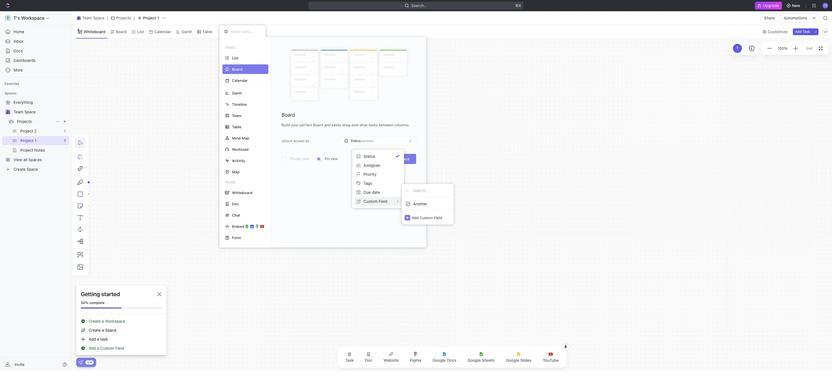 Task type: vqa. For each thing, say whether or not it's contained in the screenshot.
People
no



Task type: locate. For each thing, give the bounding box(es) containing it.
1 horizontal spatial doc
[[365, 358, 372, 363]]

inbox
[[14, 39, 23, 44]]

status
[[351, 139, 361, 143], [364, 154, 375, 159]]

1 horizontal spatial gantt
[[232, 91, 242, 95]]

add inside 'dropdown button'
[[412, 216, 419, 220]]

1 horizontal spatial team space
[[82, 15, 104, 20]]

status for status (default)
[[351, 139, 361, 143]]

a up 'create a space'
[[102, 319, 104, 324]]

0 horizontal spatial doc
[[232, 202, 239, 206]]

1 horizontal spatial /
[[134, 15, 135, 20]]

map down activity
[[232, 170, 240, 174]]

add board
[[391, 157, 410, 161]]

user group image
[[77, 17, 81, 19]]

2 horizontal spatial board
[[399, 157, 410, 161]]

0 horizontal spatial projects link
[[17, 117, 54, 126]]

2 google from the left
[[468, 358, 481, 363]]

team space up whiteboard link
[[82, 15, 104, 20]]

add left "task"
[[89, 337, 96, 342]]

team
[[82, 15, 92, 20], [14, 110, 23, 114], [232, 113, 241, 118]]

2 create from the top
[[89, 328, 101, 333]]

1 horizontal spatial task
[[803, 29, 810, 34]]

0 vertical spatial calendar
[[154, 29, 171, 34]]

status (default)
[[351, 139, 374, 143]]

gantt up timeline
[[232, 91, 242, 95]]

add for add custom field
[[412, 216, 419, 220]]

0 vertical spatial custom
[[364, 199, 378, 204]]

table link
[[201, 28, 212, 36]]

field down the another button
[[434, 216, 442, 220]]

add inside button
[[795, 29, 802, 34]]

projects link
[[109, 15, 133, 21], [17, 117, 54, 126]]

1 horizontal spatial calendar
[[232, 78, 248, 83]]

doc
[[232, 202, 239, 206], [365, 358, 372, 363]]

create
[[89, 319, 101, 324], [89, 328, 101, 333]]

2 vertical spatial custom
[[100, 346, 114, 351]]

1 / from the left
[[107, 15, 108, 20]]

0 horizontal spatial list
[[137, 29, 144, 34]]

1 horizontal spatial field
[[379, 199, 387, 204]]

1 horizontal spatial status
[[364, 154, 375, 159]]

1 horizontal spatial google
[[468, 358, 481, 363]]

a
[[102, 319, 104, 324], [102, 328, 104, 333], [97, 337, 99, 342], [97, 346, 99, 351]]

dashboards link
[[2, 56, 69, 65]]

0 vertical spatial docs
[[14, 48, 23, 53]]

2 horizontal spatial custom
[[420, 216, 433, 220]]

1 horizontal spatial custom
[[364, 199, 378, 204]]

customize button
[[761, 28, 790, 36]]

add down the another
[[412, 216, 419, 220]]

2 horizontal spatial space
[[105, 328, 116, 333]]

google slides button
[[502, 349, 536, 366]]

started
[[101, 291, 120, 298]]

calendar link
[[153, 28, 171, 36]]

2 horizontal spatial google
[[506, 358, 519, 363]]

table
[[202, 29, 212, 34], [232, 125, 241, 129]]

0 vertical spatial space
[[93, 15, 104, 20]]

google
[[433, 358, 446, 363], [468, 358, 481, 363], [506, 358, 519, 363]]

0 horizontal spatial task
[[345, 358, 354, 363]]

home
[[14, 29, 24, 34]]

0 horizontal spatial calendar
[[154, 29, 171, 34]]

0 vertical spatial gantt
[[182, 29, 192, 34]]

0 horizontal spatial board
[[116, 29, 127, 34]]

custom down the another button
[[420, 216, 433, 220]]

Enter name... field
[[231, 29, 261, 34]]

1 vertical spatial map
[[232, 170, 240, 174]]

create a workspace
[[89, 319, 125, 324]]

0 horizontal spatial /
[[107, 15, 108, 20]]

space up whiteboard link
[[93, 15, 104, 20]]

0 horizontal spatial google
[[433, 358, 446, 363]]

assignee button
[[355, 161, 402, 170]]

0 horizontal spatial gantt
[[182, 29, 192, 34]]

status up "assignee"
[[364, 154, 375, 159]]

custom field
[[364, 199, 387, 204]]

1 vertical spatial gantt
[[232, 91, 242, 95]]

1 vertical spatial docs
[[447, 358, 456, 363]]

a for custom
[[97, 346, 99, 351]]

google left slides
[[506, 358, 519, 363]]

0 horizontal spatial team
[[14, 110, 23, 114]]

gantt
[[182, 29, 192, 34], [232, 91, 242, 95]]

1 vertical spatial status
[[364, 154, 375, 159]]

list down project 1 "link"
[[137, 29, 144, 34]]

add for add task
[[795, 29, 802, 34]]

google for google docs
[[433, 358, 446, 363]]

0 vertical spatial status
[[351, 139, 361, 143]]

100%
[[778, 46, 788, 51]]

getting
[[81, 291, 100, 298]]

1 vertical spatial space
[[24, 110, 36, 114]]

team right user group image
[[82, 15, 92, 20]]

custom
[[364, 199, 378, 204], [420, 216, 433, 220], [100, 346, 114, 351]]

(default)
[[361, 139, 374, 143]]

doc up chat
[[232, 202, 239, 206]]

projects link inside sidebar navigation
[[17, 117, 54, 126]]

board
[[294, 139, 305, 143]]

sidebar navigation
[[0, 11, 72, 372]]

tags button
[[355, 179, 402, 188]]

custom down "due date" at the bottom of the page
[[364, 199, 378, 204]]

team space
[[82, 15, 104, 20], [14, 110, 36, 114]]

1 vertical spatial team space
[[14, 110, 36, 114]]

team space link
[[75, 15, 106, 21], [14, 108, 68, 117]]

project 1 link
[[136, 15, 161, 21]]

1 horizontal spatial projects
[[116, 15, 131, 20]]

share button
[[761, 14, 779, 23]]

1 horizontal spatial projects link
[[109, 15, 133, 21]]

1 horizontal spatial space
[[93, 15, 104, 20]]

calendar up timeline
[[232, 78, 248, 83]]

0 horizontal spatial whiteboard
[[84, 29, 105, 34]]

add a custom field
[[89, 346, 124, 351]]

table up mind
[[232, 125, 241, 129]]

customize
[[768, 29, 788, 34]]

2 vertical spatial field
[[115, 346, 124, 351]]

embed
[[232, 224, 244, 229]]

task down automations button
[[803, 29, 810, 34]]

task left doc button
[[345, 358, 354, 363]]

1 google from the left
[[433, 358, 446, 363]]

figma
[[410, 358, 421, 363]]

create for create a space
[[89, 328, 101, 333]]

1 horizontal spatial team
[[82, 15, 92, 20]]

projects
[[116, 15, 131, 20], [17, 119, 32, 124]]

1 horizontal spatial whiteboard
[[232, 191, 252, 195]]

google left sheets
[[468, 358, 481, 363]]

1 vertical spatial list
[[232, 56, 238, 60]]

0 vertical spatial team space
[[82, 15, 104, 20]]

3 google from the left
[[506, 358, 519, 363]]

add down add a task
[[89, 346, 96, 351]]

0 horizontal spatial team space
[[14, 110, 36, 114]]

projects inside sidebar navigation
[[17, 119, 32, 124]]

add
[[795, 29, 802, 34], [391, 157, 398, 161], [412, 216, 419, 220], [89, 337, 96, 342], [89, 346, 96, 351]]

tree
[[2, 98, 69, 174]]

1 vertical spatial field
[[434, 216, 442, 220]]

field down the due date button on the bottom left of page
[[379, 199, 387, 204]]

a for space
[[102, 328, 104, 333]]

custom down "task"
[[100, 346, 114, 351]]

2 horizontal spatial field
[[434, 216, 442, 220]]

whiteboard
[[84, 29, 105, 34], [232, 191, 252, 195]]

doc right the task button
[[365, 358, 372, 363]]

assignee
[[364, 163, 380, 168]]

0 vertical spatial table
[[202, 29, 212, 34]]

0 horizontal spatial docs
[[14, 48, 23, 53]]

team right user group icon
[[14, 110, 23, 114]]

map right mind
[[242, 136, 249, 140]]

create up add a task
[[89, 328, 101, 333]]

1 create from the top
[[89, 319, 101, 324]]

another
[[413, 202, 428, 206]]

2 vertical spatial board
[[399, 157, 410, 161]]

list
[[137, 29, 144, 34], [232, 56, 238, 60]]

google slides
[[506, 358, 532, 363]]

space inside tree
[[24, 110, 36, 114]]

google sheets
[[468, 358, 495, 363]]

field inside add custom field 'dropdown button'
[[434, 216, 442, 220]]

0 vertical spatial doc
[[232, 202, 239, 206]]

priority
[[364, 172, 377, 177]]

whiteboard up chat
[[232, 191, 252, 195]]

0 horizontal spatial status
[[351, 139, 361, 143]]

a up "task"
[[102, 328, 104, 333]]

custom inside add custom field 'dropdown button'
[[420, 216, 433, 220]]

1 horizontal spatial map
[[242, 136, 249, 140]]

add down automations button
[[795, 29, 802, 34]]

timeline
[[232, 102, 247, 107]]

upgrade
[[763, 3, 779, 8]]

1 vertical spatial table
[[232, 125, 241, 129]]

1 vertical spatial doc
[[365, 358, 372, 363]]

0 horizontal spatial projects
[[17, 119, 32, 124]]

tree inside sidebar navigation
[[2, 98, 69, 174]]

calendar
[[154, 29, 171, 34], [232, 78, 248, 83]]

⌘k
[[515, 3, 522, 8]]

0 vertical spatial whiteboard
[[84, 29, 105, 34]]

complete
[[89, 301, 105, 305]]

website
[[384, 358, 399, 363]]

whiteboard left board link at the left top of the page
[[84, 29, 105, 34]]

100% button
[[777, 45, 789, 52]]

gantt left the table link
[[182, 29, 192, 34]]

invite
[[15, 362, 24, 367]]

status inside button
[[364, 154, 375, 159]]

1 vertical spatial team space link
[[14, 108, 68, 117]]

project 1
[[143, 15, 159, 20]]

map
[[242, 136, 249, 140], [232, 170, 240, 174]]

0 horizontal spatial table
[[202, 29, 212, 34]]

status up the status button
[[351, 139, 361, 143]]

0 horizontal spatial field
[[115, 346, 124, 351]]

board link
[[115, 28, 127, 36]]

a down add a task
[[97, 346, 99, 351]]

google inside button
[[506, 358, 519, 363]]

add for add a task
[[89, 337, 96, 342]]

automations button
[[781, 14, 810, 22]]

0 vertical spatial projects
[[116, 15, 131, 20]]

1 vertical spatial projects
[[17, 119, 32, 124]]

google right figma
[[433, 358, 446, 363]]

space down create a workspace on the left
[[105, 328, 116, 333]]

0 vertical spatial projects link
[[109, 15, 133, 21]]

docs link
[[2, 46, 69, 55]]

field
[[379, 199, 387, 204], [434, 216, 442, 220], [115, 346, 124, 351]]

list down the view
[[232, 56, 238, 60]]

1 horizontal spatial team space link
[[75, 15, 106, 21]]

field down 'create a space'
[[115, 346, 124, 351]]

1 vertical spatial create
[[89, 328, 101, 333]]

0 horizontal spatial map
[[232, 170, 240, 174]]

table right the gantt link
[[202, 29, 212, 34]]

calendar down 1
[[154, 29, 171, 34]]

custom inside custom field dropdown button
[[364, 199, 378, 204]]

space right user group icon
[[24, 110, 36, 114]]

1 horizontal spatial docs
[[447, 358, 456, 363]]

1 horizontal spatial board
[[282, 112, 295, 118]]

user group image
[[6, 110, 10, 114]]

team space right user group icon
[[14, 110, 36, 114]]

add up priority button
[[391, 157, 398, 161]]

1 horizontal spatial table
[[232, 125, 241, 129]]

tree containing team space
[[2, 98, 69, 174]]

/
[[107, 15, 108, 20], [134, 15, 135, 20]]

1 vertical spatial projects link
[[17, 117, 54, 126]]

0 vertical spatial create
[[89, 319, 101, 324]]

group board by:
[[282, 139, 311, 143]]

create a space
[[89, 328, 116, 333]]

spaces
[[5, 91, 16, 95]]

0 horizontal spatial space
[[24, 110, 36, 114]]

status for status
[[364, 154, 375, 159]]

team inside sidebar navigation
[[14, 110, 23, 114]]

create up 'create a space'
[[89, 319, 101, 324]]

0 vertical spatial field
[[379, 199, 387, 204]]

1 vertical spatial custom
[[420, 216, 433, 220]]

a left "task"
[[97, 337, 99, 342]]

team down timeline
[[232, 113, 241, 118]]

0 horizontal spatial team space link
[[14, 108, 68, 117]]

a for workspace
[[102, 319, 104, 324]]

add for add board
[[391, 157, 398, 161]]

0 vertical spatial map
[[242, 136, 249, 140]]



Task type: describe. For each thing, give the bounding box(es) containing it.
create for create a workspace
[[89, 319, 101, 324]]

form
[[232, 236, 241, 240]]

favorites button
[[2, 81, 22, 87]]

2 vertical spatial space
[[105, 328, 116, 333]]

slides
[[520, 358, 532, 363]]

1 vertical spatial whiteboard
[[232, 191, 252, 195]]

new button
[[784, 1, 804, 10]]

list link
[[136, 28, 144, 36]]

add for add a custom field
[[89, 346, 96, 351]]

google docs
[[433, 358, 456, 363]]

mind map
[[232, 136, 249, 140]]

1 vertical spatial board
[[282, 112, 295, 118]]

0 vertical spatial task
[[803, 29, 810, 34]]

tags
[[364, 181, 372, 186]]

2 horizontal spatial team
[[232, 113, 241, 118]]

50%
[[81, 301, 88, 305]]

add task button
[[793, 28, 813, 35]]

by:
[[306, 139, 311, 143]]

add task
[[795, 29, 810, 34]]

website button
[[379, 349, 403, 366]]

mind
[[232, 136, 241, 140]]

task
[[100, 337, 108, 342]]

50% complete
[[81, 301, 105, 305]]

doc button
[[361, 349, 377, 366]]

youtube button
[[539, 349, 563, 366]]

whiteboard link
[[83, 28, 105, 36]]

inbox link
[[2, 37, 69, 46]]

field inside custom field dropdown button
[[379, 199, 387, 204]]

team space inside tree
[[14, 110, 36, 114]]

project
[[143, 15, 156, 20]]

docs inside sidebar navigation
[[14, 48, 23, 53]]

due date button
[[355, 188, 402, 197]]

chat
[[232, 213, 240, 218]]

view button
[[219, 28, 238, 36]]

team space link inside tree
[[14, 108, 68, 117]]

date
[[372, 190, 380, 195]]

custom field button
[[355, 197, 402, 206]]

gantt link
[[180, 28, 192, 36]]

1 vertical spatial calendar
[[232, 78, 248, 83]]

task button
[[341, 349, 358, 366]]

2 / from the left
[[134, 15, 135, 20]]

figma button
[[406, 349, 426, 366]]

a for task
[[97, 337, 99, 342]]

2/4
[[87, 361, 92, 364]]

google sheets button
[[463, 349, 499, 366]]

google for google slides
[[506, 358, 519, 363]]

dashboards
[[14, 58, 35, 63]]

priority button
[[355, 170, 402, 179]]

onboarding checklist button element
[[79, 361, 83, 365]]

doc inside button
[[365, 358, 372, 363]]

home link
[[2, 27, 69, 36]]

add a task
[[89, 337, 108, 342]]

1 horizontal spatial list
[[232, 56, 238, 60]]

search...
[[412, 3, 428, 8]]

0 horizontal spatial custom
[[100, 346, 114, 351]]

workspace
[[105, 319, 125, 324]]

sheets
[[482, 358, 495, 363]]

google docs button
[[428, 349, 461, 366]]

view button
[[219, 25, 238, 38]]

another button
[[404, 200, 452, 209]]

google for google sheets
[[468, 358, 481, 363]]

automations
[[784, 15, 808, 20]]

onboarding checklist button image
[[79, 361, 83, 365]]

view
[[227, 29, 236, 34]]

1
[[157, 15, 159, 20]]

close image
[[157, 293, 161, 297]]

0 vertical spatial team space link
[[75, 15, 106, 21]]

0 vertical spatial board
[[116, 29, 127, 34]]

1 vertical spatial task
[[345, 358, 354, 363]]

add custom field button
[[402, 211, 454, 225]]

share
[[764, 15, 775, 20]]

Search... text field
[[413, 186, 451, 195]]

due
[[364, 190, 371, 195]]

t
[[737, 46, 739, 50]]

upgrade link
[[755, 2, 782, 10]]

workload
[[232, 147, 249, 152]]

due date
[[364, 190, 380, 195]]

docs inside button
[[447, 358, 456, 363]]

group
[[282, 139, 293, 143]]

activity
[[232, 158, 245, 163]]

new
[[792, 3, 801, 8]]

youtube
[[543, 358, 559, 363]]

status button
[[355, 152, 402, 161]]

0 vertical spatial list
[[137, 29, 144, 34]]

getting started
[[81, 291, 120, 298]]

favorites
[[5, 82, 19, 86]]



